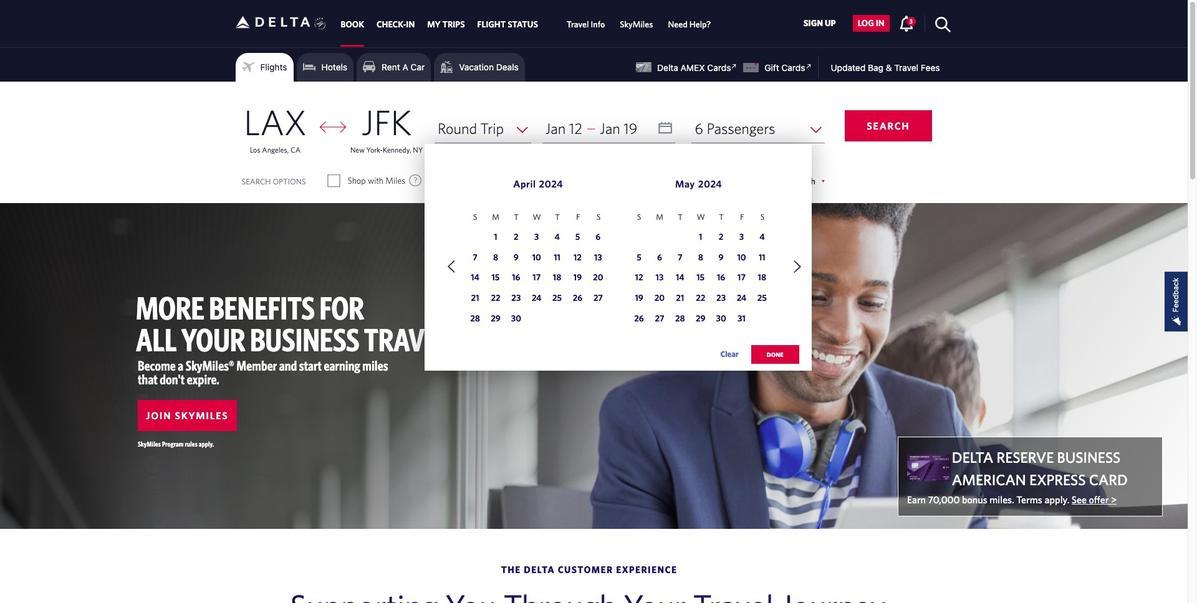 Task type: describe. For each thing, give the bounding box(es) containing it.
0 vertical spatial 20 link
[[590, 271, 606, 287]]

1 10 from the left
[[532, 252, 541, 262]]

with
[[368, 176, 384, 186]]

need help? link
[[668, 13, 711, 36]]

travel
[[364, 321, 450, 358]]

terms
[[1017, 495, 1043, 506]]

1 s from the left
[[473, 213, 477, 222]]

1 for april
[[494, 232, 497, 242]]

1 16 from the left
[[512, 273, 520, 283]]

1 link for april
[[488, 230, 504, 246]]

9 for 2nd 9 link from the right
[[514, 252, 519, 262]]

1 vertical spatial 6 link
[[652, 250, 668, 267]]

6 passengers
[[695, 120, 775, 137]]

start
[[299, 358, 322, 374]]

april
[[513, 178, 536, 190]]

11 for first 11 link
[[554, 252, 561, 262]]

jfk
[[362, 102, 412, 142]]

25 for 1st 25 link
[[552, 293, 562, 303]]

status
[[508, 20, 538, 29]]

0 horizontal spatial travel
[[567, 20, 589, 29]]

2 21 from the left
[[676, 293, 684, 303]]

ny
[[413, 145, 423, 154]]

2 17 link from the left
[[734, 271, 750, 287]]

19 for left 19 link
[[574, 273, 582, 283]]

done button
[[751, 345, 799, 364]]

flights
[[260, 62, 287, 72]]

6 for bottom 6 link
[[657, 252, 662, 262]]

check-in
[[377, 20, 415, 29]]

0 horizontal spatial 19 link
[[570, 271, 586, 287]]

2 link for may 2024
[[713, 230, 729, 246]]

sign up
[[804, 18, 836, 28]]

1 vertical spatial 5 link
[[631, 250, 647, 267]]

join
[[146, 410, 172, 422]]

6 for 6 passengers
[[695, 120, 703, 137]]

jan for jan 12
[[545, 120, 566, 137]]

1 14 link from the left
[[467, 271, 483, 287]]

1 10 link from the left
[[529, 250, 545, 267]]

1 horizontal spatial 5
[[637, 252, 642, 262]]

miles.
[[990, 495, 1014, 506]]

2 14 from the left
[[676, 273, 684, 283]]

1 9 link from the left
[[508, 250, 524, 267]]

30 for 2nd 30 link from the left
[[716, 314, 726, 324]]

2 17 from the left
[[738, 273, 746, 283]]

info
[[591, 20, 605, 29]]

options
[[273, 177, 306, 186]]

1 horizontal spatial travel
[[894, 62, 918, 73]]

3 for april 2024
[[534, 232, 539, 242]]

business inside delta reserve business american express card
[[1057, 449, 1121, 467]]

book
[[341, 20, 364, 29]]

fares
[[501, 176, 520, 186]]

0 vertical spatial apply.
[[199, 440, 214, 448]]

1 vertical spatial 27
[[655, 314, 664, 324]]

1 horizontal spatial 27 link
[[652, 312, 668, 328]]

my trips
[[427, 20, 465, 29]]

30 for 2nd 30 link from right
[[511, 314, 521, 324]]

card
[[1089, 472, 1128, 489]]

reserve
[[997, 449, 1054, 467]]

rent
[[382, 62, 400, 72]]

log in button
[[853, 15, 890, 32]]

business inside more benefits for all your business travel
[[250, 321, 360, 358]]

fees
[[921, 62, 940, 73]]

2 for april 2024
[[514, 232, 519, 242]]

23 for 1st 23 link from the left
[[512, 293, 521, 303]]

round trip
[[438, 120, 504, 137]]

6 for the topmost 6 link
[[596, 232, 601, 242]]

13 for rightmost 13 link
[[656, 273, 664, 283]]

0 horizontal spatial 5
[[575, 232, 580, 242]]

12 for leftmost 12 link
[[574, 252, 582, 262]]

jan 19
[[600, 120, 638, 137]]

0 vertical spatial 12
[[569, 120, 583, 137]]

9 for 1st 9 link from right
[[719, 252, 724, 262]]

check-in link
[[377, 13, 415, 36]]

jan 12
[[545, 120, 583, 137]]

tab list containing book
[[335, 0, 719, 47]]

experience
[[616, 565, 677, 576]]

2 11 link from the left
[[754, 250, 770, 267]]

cards inside gift cards link
[[782, 62, 805, 73]]

search
[[791, 176, 815, 186]]

search options
[[242, 177, 306, 186]]

1 22 from the left
[[491, 293, 500, 303]]

the
[[501, 565, 521, 576]]

0 horizontal spatial delta
[[524, 565, 555, 576]]

delta air lines image
[[235, 3, 310, 42]]

updated bag & travel fees
[[831, 62, 940, 73]]

rules
[[185, 440, 198, 448]]

miles
[[362, 358, 388, 374]]

7 for 1st the 7 link from the right
[[678, 252, 683, 262]]

shop
[[348, 176, 366, 186]]

1 horizontal spatial 13 link
[[652, 271, 668, 287]]

2 horizontal spatial 3 link
[[899, 15, 916, 31]]

0 vertical spatial 6 link
[[590, 230, 606, 246]]

expire.
[[187, 372, 219, 387]]

vacation deals
[[459, 62, 519, 72]]

cards inside delta amex cards 'link'
[[707, 62, 731, 73]]

f for may 2024
[[740, 213, 744, 222]]

4 for may 2024
[[760, 232, 765, 242]]

0 horizontal spatial 20
[[593, 273, 603, 283]]

2 15 from the left
[[697, 273, 705, 283]]

may 2024
[[675, 178, 722, 190]]

your
[[181, 321, 245, 358]]

updated bag & travel fees link
[[818, 62, 940, 73]]

trips
[[442, 20, 465, 29]]

2 18 link from the left
[[754, 271, 770, 287]]

american
[[952, 472, 1026, 489]]

1 30 link from the left
[[508, 312, 524, 328]]

gift cards link
[[744, 60, 815, 73]]

hotels
[[321, 62, 347, 72]]

1 25 link from the left
[[549, 291, 565, 308]]

0 horizontal spatial 5 link
[[570, 230, 586, 246]]

3 for may 2024
[[739, 232, 744, 242]]

2 18 from the left
[[758, 273, 766, 283]]

skymiles program rules apply.
[[138, 440, 214, 448]]

april 2024
[[513, 178, 563, 190]]

flight
[[477, 20, 506, 29]]

0 horizontal spatial 27 link
[[590, 291, 606, 308]]

miles
[[386, 176, 406, 186]]

31 link
[[734, 312, 750, 328]]

sign up link
[[799, 15, 841, 32]]

4 link for may 2024
[[754, 230, 770, 246]]

jan for jan 19
[[600, 120, 620, 137]]

1 vertical spatial 26 link
[[631, 312, 647, 328]]

2 horizontal spatial 3
[[909, 17, 913, 25]]

2 25 link from the left
[[754, 291, 770, 308]]

1 vertical spatial 26
[[634, 314, 644, 324]]

search for search options
[[242, 177, 271, 186]]

shop with miles
[[348, 176, 406, 186]]

0 horizontal spatial 26 link
[[570, 291, 586, 308]]

8 for second 8 link from left
[[698, 252, 703, 262]]

angeles,
[[262, 145, 289, 154]]

m for may
[[656, 213, 663, 222]]

earn
[[907, 495, 926, 506]]

join skymiles link
[[138, 400, 237, 432]]

2 14 link from the left
[[672, 271, 688, 287]]

1 horizontal spatial 12 link
[[631, 271, 647, 287]]

Round Trip field
[[435, 114, 531, 143]]

1 horizontal spatial apply.
[[1045, 495, 1070, 506]]

skymiles®
[[186, 358, 234, 374]]

31
[[738, 314, 746, 324]]

2 15 link from the left
[[693, 271, 709, 287]]

travel info
[[567, 20, 605, 29]]

My dates are flexible checkbox
[[551, 175, 562, 187]]

the delta customer experience
[[501, 565, 677, 576]]

2 22 link from the left
[[693, 291, 709, 308]]

1 24 from the left
[[532, 293, 542, 303]]

and
[[279, 358, 297, 374]]

travel info link
[[567, 13, 605, 36]]

calendar expanded, use arrow keys to select date application
[[424, 144, 812, 377]]

2024 for april 2024
[[539, 178, 563, 190]]

4 link for april 2024
[[549, 230, 565, 246]]

flight status link
[[477, 13, 538, 36]]

2 28 from the left
[[675, 314, 685, 324]]

0 vertical spatial 19
[[624, 120, 638, 137]]

clear
[[720, 350, 739, 359]]

1 horizontal spatial 20 link
[[652, 291, 668, 308]]

vacation
[[459, 62, 494, 72]]

gift
[[765, 62, 779, 73]]

bag
[[868, 62, 884, 73]]

delta inside delta reserve business american express card
[[952, 449, 993, 467]]

refundable fares
[[459, 176, 520, 186]]

updated
[[831, 62, 866, 73]]

1 vertical spatial 19 link
[[631, 291, 647, 308]]

0 horizontal spatial 13 link
[[590, 250, 606, 267]]

>
[[1111, 495, 1117, 506]]

1 for may
[[699, 232, 702, 242]]



Task type: vqa. For each thing, say whether or not it's contained in the screenshot.


Task type: locate. For each thing, give the bounding box(es) containing it.
lax
[[244, 102, 307, 142]]

1
[[494, 232, 497, 242], [699, 232, 702, 242]]

19 for bottommost 19 link
[[635, 293, 643, 303]]

Shop with Miles checkbox
[[328, 175, 340, 187]]

this link opens another site in a new window that may not follow the same accessibility policies as delta air lines. image
[[803, 60, 815, 72]]

0 horizontal spatial 17
[[533, 273, 541, 283]]

17 link
[[529, 271, 545, 287], [734, 271, 750, 287]]

1 horizontal spatial 21 link
[[672, 291, 688, 308]]

0 horizontal spatial 15
[[492, 273, 500, 283]]

t
[[514, 213, 519, 222], [555, 213, 560, 222], [678, 213, 683, 222], [719, 213, 724, 222]]

0 horizontal spatial business
[[250, 321, 360, 358]]

0 vertical spatial travel
[[567, 20, 589, 29]]

clear button
[[720, 345, 739, 364]]

1 horizontal spatial 29 link
[[693, 312, 709, 328]]

program
[[162, 440, 184, 448]]

s
[[473, 213, 477, 222], [597, 213, 601, 222], [637, 213, 641, 222], [761, 213, 765, 222]]

2 25 from the left
[[757, 293, 767, 303]]

1 18 from the left
[[553, 273, 561, 283]]

29 link
[[488, 312, 504, 328], [693, 312, 709, 328]]

16 link
[[508, 271, 524, 287], [713, 271, 729, 287]]

0 vertical spatial 6
[[695, 120, 703, 137]]

1 15 from the left
[[492, 273, 500, 283]]

w for april
[[533, 213, 541, 222]]

become a skymiles® member and start earning miles that don't expire.
[[138, 358, 388, 387]]

deals
[[496, 62, 519, 72]]

10 link
[[529, 250, 545, 267], [734, 250, 750, 267]]

2 23 link from the left
[[713, 291, 729, 308]]

skymiles right info on the top of the page
[[620, 20, 653, 29]]

2 30 from the left
[[716, 314, 726, 324]]

0 horizontal spatial 8 link
[[488, 250, 504, 267]]

1 horizontal spatial 1
[[699, 232, 702, 242]]

car
[[411, 62, 425, 72]]

m for april
[[492, 213, 499, 222]]

0 horizontal spatial 10
[[532, 252, 541, 262]]

0 horizontal spatial 12 link
[[570, 250, 586, 267]]

apply. right rules
[[199, 440, 214, 448]]

2 1 link from the left
[[693, 230, 709, 246]]

2 29 from the left
[[696, 314, 706, 324]]

0 horizontal spatial 21 link
[[467, 291, 483, 308]]

2 2024 from the left
[[698, 178, 722, 190]]

1 horizontal spatial 15
[[697, 273, 705, 283]]

t down april on the top left
[[514, 213, 519, 222]]

2 for may 2024
[[719, 232, 724, 242]]

7 for 1st the 7 link
[[473, 252, 478, 262]]

0 horizontal spatial 8
[[493, 252, 498, 262]]

1 m from the left
[[492, 213, 499, 222]]

0 horizontal spatial 3
[[534, 232, 539, 242]]

t down may 2024
[[719, 213, 724, 222]]

15 link
[[488, 271, 504, 287], [693, 271, 709, 287]]

2 8 from the left
[[698, 252, 703, 262]]

0 horizontal spatial 25
[[552, 293, 562, 303]]

11
[[554, 252, 561, 262], [759, 252, 766, 262]]

30
[[511, 314, 521, 324], [716, 314, 726, 324]]

1 28 link from the left
[[467, 312, 483, 328]]

lax los angeles, ca
[[244, 102, 307, 154]]

1 9 from the left
[[514, 252, 519, 262]]

1 horizontal spatial 24 link
[[734, 291, 750, 308]]

member
[[237, 358, 277, 374]]

0 vertical spatial 26
[[573, 293, 583, 303]]

1 horizontal spatial 26
[[634, 314, 644, 324]]

25
[[552, 293, 562, 303], [757, 293, 767, 303]]

2 4 from the left
[[760, 232, 765, 242]]

2 vertical spatial 6
[[657, 252, 662, 262]]

2 w from the left
[[697, 213, 705, 222]]

1 link for may
[[693, 230, 709, 246]]

w down may 2024
[[697, 213, 705, 222]]

1 horizontal spatial 10
[[737, 252, 746, 262]]

2 1 from the left
[[699, 232, 702, 242]]

1 horizontal spatial 4 link
[[754, 230, 770, 246]]

1 4 link from the left
[[549, 230, 565, 246]]

skyteam image
[[314, 4, 326, 43]]

york-
[[366, 145, 383, 154]]

0 horizontal spatial 30
[[511, 314, 521, 324]]

12 for the right 12 link
[[635, 273, 643, 283]]

1 horizontal spatial 27
[[655, 314, 664, 324]]

13 link
[[590, 250, 606, 267], [652, 271, 668, 287]]

that
[[138, 372, 158, 387]]

gift cards
[[765, 62, 805, 73]]

0 horizontal spatial 14 link
[[467, 271, 483, 287]]

1 8 link from the left
[[488, 250, 504, 267]]

1 24 link from the left
[[529, 291, 545, 308]]

4 down advanced
[[760, 232, 765, 242]]

13 for the leftmost 13 link
[[594, 252, 602, 262]]

2 28 link from the left
[[672, 312, 688, 328]]

1 23 from the left
[[512, 293, 521, 303]]

2 9 from the left
[[719, 252, 724, 262]]

rent a car link
[[363, 58, 425, 77]]

1 horizontal spatial 28 link
[[672, 312, 688, 328]]

1 horizontal spatial 11
[[759, 252, 766, 262]]

advanced search link
[[752, 176, 825, 186]]

search down &
[[867, 120, 910, 132]]

2 29 link from the left
[[693, 312, 709, 328]]

delta up the "american"
[[952, 449, 993, 467]]

4 for april 2024
[[555, 232, 560, 242]]

2 down may 2024
[[719, 232, 724, 242]]

1 17 link from the left
[[529, 271, 545, 287]]

0 horizontal spatial cards
[[707, 62, 731, 73]]

2 link down may 2024
[[713, 230, 729, 246]]

delta
[[657, 62, 678, 73]]

earn 70,000 bonus miles. terms apply. see offer >
[[907, 495, 1117, 506]]

7 link
[[467, 250, 483, 267], [672, 250, 688, 267]]

2 23 from the left
[[717, 293, 726, 303]]

3 link for april 2024
[[529, 230, 545, 246]]

1 1 link from the left
[[488, 230, 504, 246]]

cards right amex
[[707, 62, 731, 73]]

1 horizontal spatial 24
[[737, 293, 747, 303]]

0 horizontal spatial 2024
[[539, 178, 563, 190]]

delta
[[952, 449, 993, 467], [524, 565, 555, 576]]

delta amex cards
[[657, 62, 731, 73]]

0 horizontal spatial 15 link
[[488, 271, 504, 287]]

los
[[250, 145, 260, 154]]

8 link
[[488, 250, 504, 267], [693, 250, 709, 267]]

15
[[492, 273, 500, 283], [697, 273, 705, 283]]

2 24 from the left
[[737, 293, 747, 303]]

1 2 from the left
[[514, 232, 519, 242]]

travel left info on the top of the page
[[567, 20, 589, 29]]

2 m from the left
[[656, 213, 663, 222]]

delta right the at the left bottom of the page
[[524, 565, 555, 576]]

2 down april on the top left
[[514, 232, 519, 242]]

5 link
[[570, 230, 586, 246], [631, 250, 647, 267]]

0 horizontal spatial 7 link
[[467, 250, 483, 267]]

&
[[886, 62, 892, 73]]

0 horizontal spatial 29
[[491, 314, 501, 324]]

flights link
[[242, 58, 287, 77]]

see
[[1072, 495, 1087, 506]]

13
[[594, 252, 602, 262], [656, 273, 664, 283]]

1 down refundable fares
[[494, 232, 497, 242]]

benefits
[[209, 289, 315, 326]]

None text field
[[542, 114, 675, 143]]

2 22 from the left
[[696, 293, 705, 303]]

2 link
[[508, 230, 524, 246], [713, 230, 729, 246]]

6 Passengers field
[[692, 114, 825, 143]]

none text field inside book tab panel
[[542, 114, 675, 143]]

0 horizontal spatial 7
[[473, 252, 478, 262]]

23 for 1st 23 link from the right
[[717, 293, 726, 303]]

search for search
[[867, 120, 910, 132]]

0 horizontal spatial search
[[242, 177, 271, 186]]

1 horizontal spatial 9 link
[[713, 250, 729, 267]]

3 s from the left
[[637, 213, 641, 222]]

2 2 from the left
[[719, 232, 724, 242]]

travel
[[567, 20, 589, 29], [894, 62, 918, 73]]

2 s from the left
[[597, 213, 601, 222]]

2 link for april 2024
[[508, 230, 524, 246]]

2
[[514, 232, 519, 242], [719, 232, 724, 242]]

a
[[178, 358, 184, 374]]

1 horizontal spatial 22 link
[[693, 291, 709, 308]]

0 horizontal spatial 2 link
[[508, 230, 524, 246]]

f for april 2024
[[576, 213, 580, 222]]

1 horizontal spatial 23
[[717, 293, 726, 303]]

2 vertical spatial 12
[[635, 273, 643, 283]]

become a skymiles® member and start earning miles that don't expire. link
[[138, 358, 388, 387]]

more
[[136, 289, 204, 326]]

my trips link
[[427, 13, 465, 36]]

2 7 link from the left
[[672, 250, 688, 267]]

2 16 from the left
[[717, 273, 725, 283]]

2024 for may 2024
[[698, 178, 722, 190]]

4 down my dates are flexible option
[[555, 232, 560, 242]]

0 vertical spatial 19 link
[[570, 271, 586, 287]]

skymiles
[[175, 410, 229, 422]]

2 10 from the left
[[737, 252, 746, 262]]

0 vertical spatial 27
[[594, 293, 603, 303]]

0 horizontal spatial 3 link
[[529, 230, 545, 246]]

don't
[[160, 372, 185, 387]]

0 horizontal spatial 9
[[514, 252, 519, 262]]

1 horizontal spatial 23 link
[[713, 291, 729, 308]]

4 s from the left
[[761, 213, 765, 222]]

0 horizontal spatial 4
[[555, 232, 560, 242]]

1 horizontal spatial delta
[[952, 449, 993, 467]]

2 16 link from the left
[[713, 271, 729, 287]]

0 horizontal spatial 22 link
[[488, 291, 504, 308]]

25 link
[[549, 291, 565, 308], [754, 291, 770, 308]]

0 horizontal spatial 23 link
[[508, 291, 524, 308]]

0 horizontal spatial 29 link
[[488, 312, 504, 328]]

1 horizontal spatial 26 link
[[631, 312, 647, 328]]

2 11 from the left
[[759, 252, 766, 262]]

cards
[[707, 62, 731, 73], [782, 62, 805, 73]]

1 2024 from the left
[[539, 178, 563, 190]]

1 f from the left
[[576, 213, 580, 222]]

t down my dates are flexible option
[[555, 213, 560, 222]]

skymiles for skymiles program rules apply.
[[138, 440, 161, 448]]

2 7 from the left
[[678, 252, 683, 262]]

customer
[[558, 565, 613, 576]]

1 2 link from the left
[[508, 230, 524, 246]]

2024 right april on the top left
[[539, 178, 563, 190]]

business up card
[[1057, 449, 1121, 467]]

jan right jan 12
[[600, 120, 620, 137]]

1 horizontal spatial 13
[[656, 273, 664, 283]]

1 8 from the left
[[493, 252, 498, 262]]

1 horizontal spatial 18 link
[[754, 271, 770, 287]]

1 15 link from the left
[[488, 271, 504, 287]]

22
[[491, 293, 500, 303], [696, 293, 705, 303]]

25 for 1st 25 link from the right
[[757, 293, 767, 303]]

vacation deals link
[[440, 58, 519, 77]]

1 horizontal spatial 4
[[760, 232, 765, 242]]

1 7 from the left
[[473, 252, 478, 262]]

tab list
[[335, 0, 719, 47]]

search inside search 'button'
[[867, 120, 910, 132]]

2 t from the left
[[555, 213, 560, 222]]

2 24 link from the left
[[734, 291, 750, 308]]

0 vertical spatial 26 link
[[570, 291, 586, 308]]

flight status
[[477, 20, 538, 29]]

3 link for may 2024
[[734, 230, 750, 246]]

0 horizontal spatial 10 link
[[529, 250, 545, 267]]

m
[[492, 213, 499, 222], [656, 213, 663, 222]]

1 11 link from the left
[[549, 250, 565, 267]]

1 horizontal spatial 25
[[757, 293, 767, 303]]

14 link
[[467, 271, 483, 287], [672, 271, 688, 287]]

1 23 link from the left
[[508, 291, 524, 308]]

0 horizontal spatial 20 link
[[590, 271, 606, 287]]

1 vertical spatial search
[[242, 177, 271, 186]]

1 t from the left
[[514, 213, 519, 222]]

1 horizontal spatial 11 link
[[754, 250, 770, 267]]

2 21 link from the left
[[672, 291, 688, 308]]

search down los
[[242, 177, 271, 186]]

need help?
[[668, 20, 711, 29]]

1 1 from the left
[[494, 232, 497, 242]]

1 link down refundable fares
[[488, 230, 504, 246]]

f
[[576, 213, 580, 222], [740, 213, 744, 222]]

11 for first 11 link from right
[[759, 252, 766, 262]]

8 for first 8 link
[[493, 252, 498, 262]]

1 14 from the left
[[471, 273, 479, 283]]

1 horizontal spatial 29
[[696, 314, 706, 324]]

book tab panel
[[0, 82, 1188, 377]]

2 jan from the left
[[600, 120, 620, 137]]

1 horizontal spatial 6 link
[[652, 250, 668, 267]]

1 29 from the left
[[491, 314, 501, 324]]

1 vertical spatial 6
[[596, 232, 601, 242]]

0 horizontal spatial 1 link
[[488, 230, 504, 246]]

1 16 link from the left
[[508, 271, 524, 287]]

0 horizontal spatial f
[[576, 213, 580, 222]]

become
[[138, 358, 176, 374]]

1 link down may 2024
[[693, 230, 709, 246]]

travel right &
[[894, 62, 918, 73]]

business
[[250, 321, 360, 358], [1057, 449, 1121, 467]]

apply. down express
[[1045, 495, 1070, 506]]

1 18 link from the left
[[549, 271, 565, 287]]

2 vertical spatial 19
[[635, 293, 643, 303]]

1 29 link from the left
[[488, 312, 504, 328]]

0 horizontal spatial 16 link
[[508, 271, 524, 287]]

w for may
[[697, 213, 705, 222]]

2 30 link from the left
[[713, 312, 729, 328]]

delta reserve business american express card
[[952, 449, 1128, 489]]

1 horizontal spatial 8
[[698, 252, 703, 262]]

9 link
[[508, 250, 524, 267], [713, 250, 729, 267]]

22 link
[[488, 291, 504, 308], [693, 291, 709, 308]]

cards right the gift
[[782, 62, 805, 73]]

2 link down april on the top left
[[508, 230, 524, 246]]

1 28 from the left
[[470, 314, 480, 324]]

skymiles for skymiles
[[620, 20, 653, 29]]

trip
[[481, 120, 504, 137]]

need
[[668, 20, 688, 29]]

skymiles left program on the left
[[138, 440, 161, 448]]

4 link down advanced
[[754, 230, 770, 246]]

3
[[909, 17, 913, 25], [534, 232, 539, 242], [739, 232, 744, 242]]

kennedy,
[[383, 145, 411, 154]]

4 t from the left
[[719, 213, 724, 222]]

sign
[[804, 18, 823, 28]]

1 7 link from the left
[[467, 250, 483, 267]]

new
[[350, 145, 365, 154]]

27 link
[[590, 291, 606, 308], [652, 312, 668, 328]]

1 11 from the left
[[554, 252, 561, 262]]

1 jan from the left
[[545, 120, 566, 137]]

this link opens another site in a new window that may not follow the same accessibility policies as delta air lines. image
[[728, 60, 740, 72]]

1 21 from the left
[[471, 293, 479, 303]]

1 17 from the left
[[533, 273, 541, 283]]

w down april 2024
[[533, 213, 541, 222]]

0 vertical spatial skymiles
[[620, 20, 653, 29]]

2 9 link from the left
[[713, 250, 729, 267]]

2 8 link from the left
[[693, 250, 709, 267]]

1 w from the left
[[533, 213, 541, 222]]

1 vertical spatial 12
[[574, 252, 582, 262]]

17
[[533, 273, 541, 283], [738, 273, 746, 283]]

2 4 link from the left
[[754, 230, 770, 246]]

0 vertical spatial 13
[[594, 252, 602, 262]]

0 horizontal spatial 14
[[471, 273, 479, 283]]

19 link
[[570, 271, 586, 287], [631, 291, 647, 308]]

up
[[825, 18, 836, 28]]

1 vertical spatial 20 link
[[652, 291, 668, 308]]

1 horizontal spatial 18
[[758, 273, 766, 283]]

0 horizontal spatial 21
[[471, 293, 479, 303]]

t down may
[[678, 213, 683, 222]]

1 vertical spatial apply.
[[1045, 495, 1070, 506]]

1 horizontal spatial 1 link
[[693, 230, 709, 246]]

0 vertical spatial search
[[867, 120, 910, 132]]

0 horizontal spatial 24 link
[[529, 291, 545, 308]]

0 horizontal spatial jan
[[545, 120, 566, 137]]

1 horizontal spatial cards
[[782, 62, 805, 73]]

1 vertical spatial 20
[[655, 293, 665, 303]]

all
[[136, 321, 177, 358]]

1 cards from the left
[[707, 62, 731, 73]]

1 25 from the left
[[552, 293, 562, 303]]

3 t from the left
[[678, 213, 683, 222]]

3 link
[[899, 15, 916, 31], [529, 230, 545, 246], [734, 230, 750, 246]]

jan up my dates are flexible option
[[545, 120, 566, 137]]

delta amex cards link
[[636, 60, 740, 73]]

1 21 link from the left
[[467, 291, 483, 308]]

0 horizontal spatial 17 link
[[529, 271, 545, 287]]

done
[[767, 351, 784, 359]]

bonus
[[962, 495, 988, 506]]

refundable
[[459, 176, 499, 186]]

1 4 from the left
[[555, 232, 560, 242]]

business up "start"
[[250, 321, 360, 358]]

1 30 from the left
[[511, 314, 521, 324]]

1 vertical spatial 12 link
[[631, 271, 647, 287]]

1 down may 2024
[[699, 232, 702, 242]]

search button
[[845, 110, 932, 142]]

earning
[[324, 358, 360, 374]]

0 horizontal spatial apply.
[[199, 440, 214, 448]]

1 horizontal spatial 17 link
[[734, 271, 750, 287]]

skymiles link
[[620, 13, 653, 36]]

2 10 link from the left
[[734, 250, 750, 267]]

18 link
[[549, 271, 565, 287], [754, 271, 770, 287]]

4 link down april 2024
[[549, 230, 565, 246]]

1 22 link from the left
[[488, 291, 504, 308]]

help?
[[690, 20, 711, 29]]

70,000
[[928, 495, 960, 506]]

2 2 link from the left
[[713, 230, 729, 246]]

21 link
[[467, 291, 483, 308], [672, 291, 688, 308]]

6 inside 6 passengers field
[[695, 120, 703, 137]]

2024 right may
[[698, 178, 722, 190]]



